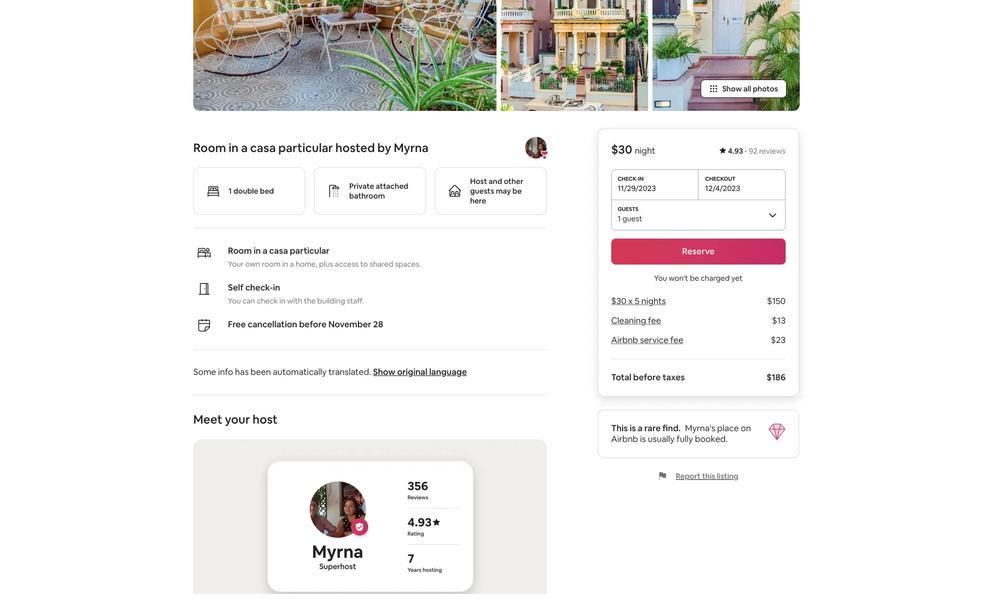 Task type: locate. For each thing, give the bounding box(es) containing it.
11/29/2023
[[618, 184, 656, 193]]

myrna right by
[[394, 140, 429, 155]]

photos
[[753, 84, 778, 94]]

is left usually
[[640, 434, 646, 445]]

room
[[193, 140, 226, 155], [228, 245, 252, 257]]

in
[[229, 140, 239, 155], [254, 245, 261, 257], [282, 259, 288, 269], [273, 282, 280, 294], [279, 296, 285, 306]]

$30 night
[[611, 142, 655, 157]]

myrna down verified host icon
[[312, 541, 363, 563]]

12/4/2023
[[705, 184, 740, 193]]

this
[[611, 423, 628, 434]]

4.93 left ·
[[728, 146, 743, 156]]

is inside myrna's place on airbnb is usually fully booked.
[[640, 434, 646, 445]]

airbnb
[[611, 335, 638, 346], [611, 434, 638, 445]]

show
[[722, 84, 742, 94], [373, 367, 395, 378]]

here
[[470, 196, 486, 206]]

spaces.
[[395, 259, 421, 269]]

1 horizontal spatial is
[[640, 434, 646, 445]]

show original language button
[[373, 367, 467, 378]]

7
[[408, 551, 414, 566]]

0 vertical spatial room
[[193, 140, 226, 155]]

$13
[[772, 315, 786, 327]]

4.93
[[728, 146, 743, 156], [408, 515, 432, 530]]

private
[[349, 181, 374, 191]]

0 horizontal spatial you
[[228, 296, 241, 306]]

meet your host
[[193, 412, 278, 427]]

info
[[218, 367, 233, 378]]

has
[[235, 367, 249, 378]]

casa inside room in a casa particular your own room in a home, plus access to shared spaces.
[[269, 245, 288, 257]]

a for this is a rare find.
[[638, 423, 643, 434]]

particular
[[278, 140, 333, 155], [290, 245, 330, 257]]

0 vertical spatial 4.93
[[728, 146, 743, 156]]

myrna
[[394, 140, 429, 155], [312, 541, 363, 563]]

4.93 up rating in the left bottom of the page
[[408, 515, 432, 530]]

particular for your
[[290, 245, 330, 257]]

1 inside dropdown button
[[618, 214, 621, 224]]

1 vertical spatial airbnb
[[611, 434, 638, 445]]

0 horizontal spatial room
[[193, 140, 226, 155]]

0 vertical spatial you
[[654, 273, 667, 283]]

1 horizontal spatial 4.93
[[728, 146, 743, 156]]

bathroom
[[349, 191, 385, 201]]

can
[[243, 296, 255, 306]]

you left won't
[[654, 273, 667, 283]]

casa colonial fauria(room 3) image 1 image
[[193, 0, 497, 111]]

$30 left x in the right of the page
[[611, 296, 626, 307]]

november
[[328, 319, 371, 330]]

1 vertical spatial you
[[228, 296, 241, 306]]

entrada image
[[653, 0, 800, 111]]

$30 left night
[[611, 142, 632, 157]]

you inside the "self check-in you can check in with the building staff."
[[228, 296, 241, 306]]

in right room
[[282, 259, 288, 269]]

show left "all"
[[722, 84, 742, 94]]

won't
[[669, 273, 688, 283]]

cleaning
[[611, 315, 646, 327]]

a up room
[[263, 245, 267, 257]]

airbnb down the cleaning
[[611, 335, 638, 346]]

fee up service
[[648, 315, 661, 327]]

airbnb service fee button
[[611, 335, 684, 346]]

1 horizontal spatial 1
[[618, 214, 621, 224]]

myrna is a superhost. image
[[541, 151, 549, 160]]

room
[[262, 259, 281, 269]]

your
[[225, 412, 250, 427]]

0 vertical spatial before
[[299, 319, 327, 330]]

0 horizontal spatial 4.93
[[408, 515, 432, 530]]

1 $30 from the top
[[611, 142, 632, 157]]

be
[[513, 186, 522, 196], [690, 273, 699, 283]]

superhost
[[319, 562, 356, 572]]

1 vertical spatial before
[[633, 372, 661, 383]]

0 horizontal spatial 1
[[229, 186, 232, 196]]

double
[[233, 186, 258, 196]]

92
[[749, 146, 758, 156]]

0 horizontal spatial be
[[513, 186, 522, 196]]

1 horizontal spatial room
[[228, 245, 252, 257]]

myrna image
[[525, 137, 547, 159]]

1 vertical spatial room
[[228, 245, 252, 257]]

airbnb left rare
[[611, 434, 638, 445]]

is right this
[[630, 423, 636, 434]]

check-
[[245, 282, 273, 294]]

show inside button
[[722, 84, 742, 94]]

$30 x 5 nights button
[[611, 296, 666, 307]]

show all photos button
[[701, 80, 787, 98]]

0 vertical spatial be
[[513, 186, 522, 196]]

1 vertical spatial particular
[[290, 245, 330, 257]]

1 horizontal spatial be
[[690, 273, 699, 283]]

4.93 for 4.93 · 92 reviews
[[728, 146, 743, 156]]

cleaning fee
[[611, 315, 661, 327]]

$30
[[611, 142, 632, 157], [611, 296, 626, 307]]

be right won't
[[690, 273, 699, 283]]

casa colonial fauria(room 3) image 3 image
[[501, 0, 648, 111]]

host
[[253, 412, 278, 427]]

airbnb inside myrna's place on airbnb is usually fully booked.
[[611, 434, 638, 445]]

1 horizontal spatial before
[[633, 372, 661, 383]]

a left rare
[[638, 423, 643, 434]]

taxes
[[663, 372, 685, 383]]

show left 'original'
[[373, 367, 395, 378]]

2 $30 from the top
[[611, 296, 626, 307]]

access
[[335, 259, 359, 269]]

1 vertical spatial 4.93
[[408, 515, 432, 530]]

1 left guest
[[618, 214, 621, 224]]

reviews
[[408, 494, 428, 501]]

be inside host and other guests may be here
[[513, 186, 522, 196]]

in up own
[[254, 245, 261, 257]]

0 vertical spatial myrna
[[394, 140, 429, 155]]

1 vertical spatial myrna
[[312, 541, 363, 563]]

a for room in a casa particular your own room in a home, plus access to shared spaces.
[[263, 245, 267, 257]]

in up check at the left of the page
[[273, 282, 280, 294]]

a for room in a casa particular hosted by myrna
[[241, 140, 248, 155]]

myrna superhost
[[312, 541, 363, 572]]

1 vertical spatial $30
[[611, 296, 626, 307]]

you won't be charged yet
[[654, 273, 743, 283]]

1 horizontal spatial fee
[[670, 335, 684, 346]]

a
[[241, 140, 248, 155], [263, 245, 267, 257], [290, 259, 294, 269], [638, 423, 643, 434]]

0 vertical spatial show
[[722, 84, 742, 94]]

0 vertical spatial fee
[[648, 315, 661, 327]]

1 left double
[[229, 186, 232, 196]]

free
[[228, 319, 246, 330]]

particular inside room in a casa particular your own room in a home, plus access to shared spaces.
[[290, 245, 330, 257]]

casa up room
[[269, 245, 288, 257]]

be right may on the top
[[513, 186, 522, 196]]

0 horizontal spatial myrna
[[312, 541, 363, 563]]

room inside room in a casa particular your own room in a home, plus access to shared spaces.
[[228, 245, 252, 257]]

with
[[287, 296, 302, 306]]

particular up home,
[[290, 245, 330, 257]]

private attached bathroom
[[349, 181, 408, 201]]

check
[[257, 296, 278, 306]]

1 vertical spatial 1
[[618, 214, 621, 224]]

casa
[[250, 140, 276, 155], [269, 245, 288, 257]]

before right total
[[633, 372, 661, 383]]

1 horizontal spatial show
[[722, 84, 742, 94]]

$30 for $30 x 5 nights
[[611, 296, 626, 307]]

0 vertical spatial $30
[[611, 142, 632, 157]]

0 vertical spatial casa
[[250, 140, 276, 155]]

casa up bed
[[250, 140, 276, 155]]

$23
[[771, 335, 786, 346]]

room in a casa particular your own room in a home, plus access to shared spaces.
[[228, 245, 421, 269]]

you down self
[[228, 296, 241, 306]]

fee right service
[[670, 335, 684, 346]]

self check-in you can check in with the building staff.
[[228, 282, 364, 306]]

particular left hosted
[[278, 140, 333, 155]]

0 vertical spatial particular
[[278, 140, 333, 155]]

in left with
[[279, 296, 285, 306]]

2 airbnb from the top
[[611, 434, 638, 445]]

0 vertical spatial airbnb
[[611, 335, 638, 346]]

before down the
[[299, 319, 327, 330]]

x
[[628, 296, 633, 307]]

host
[[470, 177, 487, 186]]

a up double
[[241, 140, 248, 155]]

1 vertical spatial show
[[373, 367, 395, 378]]

fully
[[677, 434, 693, 445]]

been
[[251, 367, 271, 378]]

meet
[[193, 412, 222, 427]]

1 vertical spatial be
[[690, 273, 699, 283]]

myrna user profile image
[[310, 482, 366, 538], [310, 482, 366, 538]]

may
[[496, 186, 511, 196]]

0 vertical spatial 1
[[229, 186, 232, 196]]

1 vertical spatial casa
[[269, 245, 288, 257]]

language
[[429, 367, 467, 378]]



Task type: describe. For each thing, give the bounding box(es) containing it.
cleaning fee button
[[611, 315, 661, 327]]

service
[[640, 335, 669, 346]]

$150
[[767, 296, 786, 307]]

myrna image
[[525, 137, 547, 159]]

some info has been automatically translated. show original language
[[193, 367, 467, 378]]

4.93 for 4.93
[[408, 515, 432, 530]]

guest
[[622, 214, 642, 224]]

·
[[745, 146, 747, 156]]

and
[[489, 177, 502, 186]]

1 horizontal spatial you
[[654, 273, 667, 283]]

0 horizontal spatial show
[[373, 367, 395, 378]]

myrna's place on airbnb is usually fully booked.
[[611, 423, 751, 445]]

guests
[[470, 186, 494, 196]]

1 guest
[[618, 214, 642, 224]]

verified host image
[[355, 523, 364, 532]]

in up double
[[229, 140, 239, 155]]

plus
[[319, 259, 333, 269]]

other
[[504, 177, 523, 186]]

1 horizontal spatial myrna
[[394, 140, 429, 155]]

casa for your
[[269, 245, 288, 257]]

1 airbnb from the top
[[611, 335, 638, 346]]

bed
[[260, 186, 274, 196]]

report this listing
[[676, 472, 738, 481]]

nights
[[641, 296, 666, 307]]

1 double bed
[[229, 186, 274, 196]]

self
[[228, 282, 244, 294]]

booked.
[[695, 434, 728, 445]]

room for room in a casa particular your own room in a home, plus access to shared spaces.
[[228, 245, 252, 257]]

your
[[228, 259, 244, 269]]

1 for 1 guest
[[618, 214, 621, 224]]

host and other guests may be here
[[470, 177, 523, 206]]

5
[[635, 296, 640, 307]]

some
[[193, 367, 216, 378]]

total
[[611, 372, 632, 383]]

rating
[[408, 531, 424, 538]]

free cancellation before november 28
[[228, 319, 383, 330]]

1 vertical spatial fee
[[670, 335, 684, 346]]

by
[[377, 140, 391, 155]]

home,
[[296, 259, 317, 269]]

particular for hosted
[[278, 140, 333, 155]]

automatically
[[273, 367, 327, 378]]

356
[[408, 479, 428, 494]]

0 horizontal spatial before
[[299, 319, 327, 330]]

report
[[676, 472, 701, 481]]

find.
[[663, 423, 681, 434]]

1 guest button
[[611, 200, 786, 230]]

charged
[[701, 273, 730, 283]]

years
[[408, 567, 421, 574]]

translated.
[[329, 367, 371, 378]]

$30 x 5 nights
[[611, 296, 666, 307]]

0 horizontal spatial is
[[630, 423, 636, 434]]

1 for 1 double bed
[[229, 186, 232, 196]]

$186
[[767, 372, 786, 383]]

casa for hosted
[[250, 140, 276, 155]]

show all photos
[[722, 84, 778, 94]]

0 horizontal spatial fee
[[648, 315, 661, 327]]

own
[[245, 259, 260, 269]]

this is a rare find.
[[611, 423, 681, 434]]

7 years hosting
[[408, 551, 442, 574]]

to
[[360, 259, 368, 269]]

this
[[702, 472, 715, 481]]

hosting
[[423, 567, 442, 574]]

4.93 · 92 reviews
[[728, 146, 786, 156]]

room in a casa particular hosted by myrna
[[193, 140, 429, 155]]

$30 for $30 night
[[611, 142, 632, 157]]

staff.
[[347, 296, 364, 306]]

a left home,
[[290, 259, 294, 269]]

rare
[[644, 423, 661, 434]]

total before taxes
[[611, 372, 685, 383]]

hosted
[[335, 140, 375, 155]]

cancellation
[[248, 319, 297, 330]]

the
[[304, 296, 316, 306]]

night
[[635, 145, 655, 156]]

listing
[[717, 472, 738, 481]]

reserve button
[[611, 239, 786, 265]]

attached
[[376, 181, 408, 191]]

usually
[[648, 434, 675, 445]]

on
[[741, 423, 751, 434]]

building
[[317, 296, 345, 306]]

myrna's
[[685, 423, 715, 434]]

28
[[373, 319, 383, 330]]

original
[[397, 367, 427, 378]]

room for room in a casa particular hosted by myrna
[[193, 140, 226, 155]]

airbnb service fee
[[611, 335, 684, 346]]

shared
[[370, 259, 393, 269]]

reviews
[[759, 146, 786, 156]]

place
[[717, 423, 739, 434]]



Task type: vqa. For each thing, say whether or not it's contained in the screenshot.
18
no



